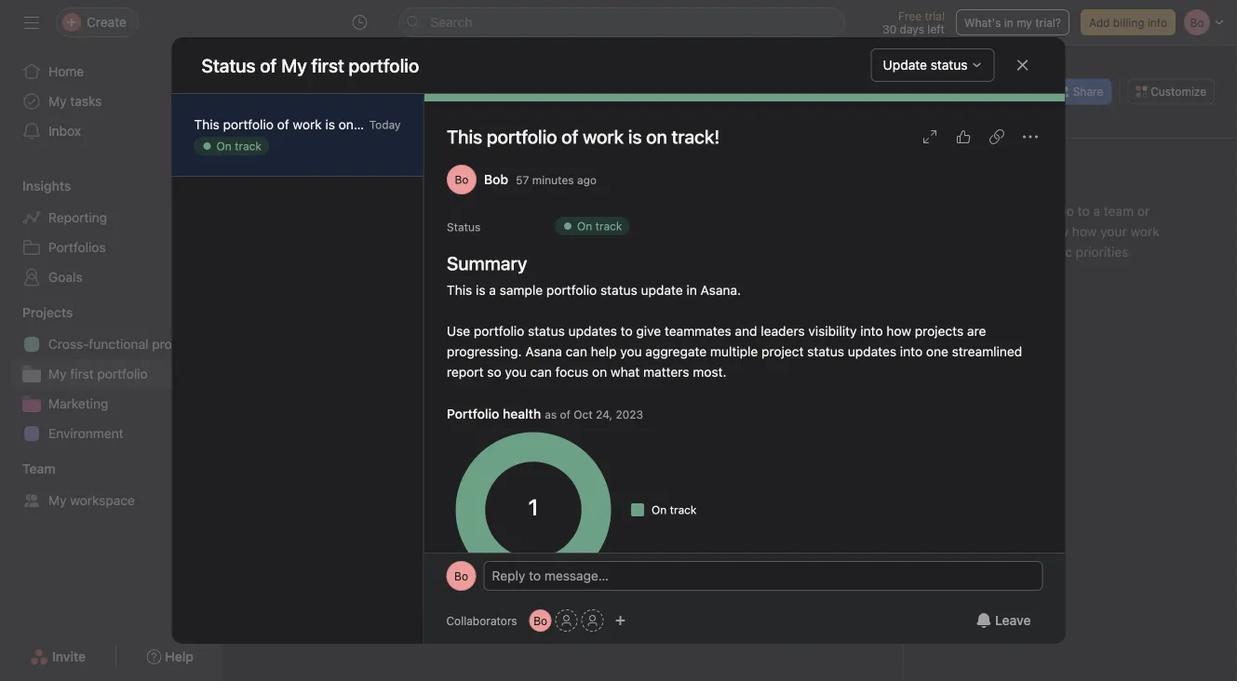 Task type: locate. For each thing, give the bounding box(es) containing it.
updates down the visibility
[[848, 344, 896, 359]]

1 horizontal spatial in
[[1005, 16, 1014, 29]]

0 horizontal spatial ago
[[459, 401, 478, 414]]

portfolio up progressing. at the bottom left of page
[[474, 324, 524, 339]]

portfolio up show
[[1024, 204, 1075, 219]]

0 horizontal spatial track!
[[357, 117, 392, 132]]

list
[[246, 113, 268, 128]]

to down goal
[[1004, 245, 1016, 260]]

1 vertical spatial updates
[[848, 344, 896, 359]]

into
[[860, 324, 883, 339], [900, 344, 923, 359]]

0 vertical spatial oct
[[451, 165, 470, 178]]

0 horizontal spatial can
[[530, 365, 552, 380]]

this down summary
[[447, 283, 472, 298]]

first portfolio up 'dashboard'
[[335, 78, 443, 100]]

portfolio
[[223, 117, 274, 132], [486, 126, 557, 148], [1024, 204, 1075, 219], [546, 283, 597, 298], [474, 324, 524, 339], [97, 366, 148, 382]]

0 horizontal spatial project
[[152, 337, 194, 352]]

status down left
[[931, 57, 968, 73]]

add or remove collaborators image
[[492, 508, 503, 519]]

add billing info
[[1089, 16, 1168, 29]]

0 vertical spatial into
[[860, 324, 883, 339]]

my for my first portfolio
[[305, 78, 331, 100]]

you
[[620, 344, 642, 359], [505, 365, 526, 380]]

share
[[1073, 85, 1104, 98]]

1 horizontal spatial ago
[[577, 173, 596, 186]]

my
[[281, 54, 307, 76], [305, 78, 331, 100], [48, 94, 67, 109], [48, 366, 67, 382], [48, 493, 67, 508]]

oct
[[451, 165, 470, 178], [573, 408, 592, 421]]

bo button left "all" at the left of page
[[447, 562, 476, 591]]

first portfolio up my first portfolio
[[311, 54, 419, 76]]

first portfolio
[[311, 54, 419, 76], [335, 78, 443, 100]]

project
[[152, 337, 194, 352], [761, 344, 804, 359]]

update status button
[[871, 48, 995, 82]]

what
[[610, 365, 640, 380]]

environment
[[48, 426, 124, 441]]

updates up help
[[568, 324, 617, 339]]

cross-
[[48, 337, 89, 352]]

1 horizontal spatial can
[[565, 344, 587, 359]]

portfolio health down the today
[[324, 163, 418, 178]]

recent status updates
[[300, 568, 456, 586]]

0 horizontal spatial bo button
[[407, 503, 429, 525]]

ago inside bob 57 minutes ago
[[577, 173, 596, 186]]

1 horizontal spatial bo button
[[447, 562, 476, 591]]

1 vertical spatial you
[[505, 365, 526, 380]]

my down team
[[48, 493, 67, 508]]

as down dashboard link at top
[[422, 165, 434, 178]]

1 horizontal spatial status
[[447, 221, 480, 234]]

this portfolio of work is on track! up bob 57 minutes ago
[[447, 126, 720, 148]]

ago
[[577, 173, 596, 186], [459, 401, 478, 414]]

1 vertical spatial status
[[447, 221, 480, 234]]

leaders
[[761, 324, 805, 339]]

more actions image
[[1023, 129, 1038, 144]]

can down the asana
[[530, 365, 552, 380]]

1 vertical spatial bo button
[[447, 562, 476, 591]]

1 horizontal spatial you
[[620, 344, 642, 359]]

in left asana.
[[686, 283, 697, 298]]

bo
[[1023, 85, 1037, 98], [454, 173, 468, 186], [411, 507, 425, 520], [454, 570, 468, 583], [534, 615, 548, 628]]

bo button
[[407, 503, 429, 525], [447, 562, 476, 591], [530, 610, 552, 632]]

first portfolio inside dialog
[[311, 54, 419, 76]]

1 vertical spatial as
[[545, 408, 557, 421]]

this for today
[[194, 117, 220, 132]]

to right goal
[[1022, 224, 1034, 240]]

view all
[[470, 570, 516, 586]]

2 horizontal spatial bo button
[[530, 610, 552, 632]]

status down the visibility
[[807, 344, 844, 359]]

bo button right collaborators
[[530, 610, 552, 632]]

my inside teams element
[[48, 493, 67, 508]]

is right workload link
[[628, 126, 642, 148]]

how for into
[[886, 324, 911, 339]]

0 horizontal spatial oct
[[451, 165, 470, 178]]

workspace
[[70, 493, 135, 508]]

global element
[[0, 46, 223, 157]]

cross-functional project plan
[[48, 337, 223, 352]]

🤩 image
[[382, 421, 397, 436]]

bo down the close this dialog image on the top right
[[1023, 85, 1037, 98]]

1 horizontal spatial a
[[1094, 204, 1101, 219]]

on
[[339, 117, 354, 132], [646, 126, 667, 148], [592, 365, 607, 380]]

add
[[1089, 16, 1110, 29]]

environment link
[[11, 419, 212, 449]]

1 horizontal spatial 24,
[[596, 408, 612, 421]]

as down focus
[[545, 408, 557, 421]]

workload link
[[532, 113, 590, 137]]

on inside use portfolio status updates to give teammates and leaders visibility into how projects are progressing. asana can help you aggregate multiple project status updates into one streamlined report so you can focus on what matters most.
[[592, 365, 607, 380]]

ago down 'report'
[[459, 401, 478, 414]]

this portfolio of work is on track!
[[194, 117, 392, 132], [447, 126, 720, 148]]

and
[[735, 324, 757, 339]]

2023 down progress link
[[493, 165, 520, 178]]

status of my first portfolio dialog
[[172, 37, 1066, 682]]

bo up status updates
[[411, 507, 425, 520]]

1 vertical spatial portfolio health
[[447, 406, 541, 422]]

how inside use portfolio status updates to give teammates and leaders visibility into how projects are progressing. asana can help you aggregate multiple project status updates into one streamlined report so you can focus on what matters most.
[[886, 324, 911, 339]]

2023 down what
[[615, 408, 643, 421]]

to left team
[[1078, 204, 1090, 219]]

1 horizontal spatial how
[[1073, 224, 1097, 240]]

can up focus
[[565, 344, 587, 359]]

portfolios link down the reporting
[[11, 233, 212, 263]]

trial
[[925, 9, 945, 22]]

1 horizontal spatial portfolio health
[[447, 406, 541, 422]]

add billing info button
[[1081, 9, 1176, 35]]

portfolio up "57"
[[486, 126, 557, 148]]

1 horizontal spatial on
[[592, 365, 607, 380]]

on track
[[217, 140, 262, 153], [577, 220, 622, 233], [528, 260, 574, 273], [651, 504, 696, 517]]

hide sidebar image
[[24, 15, 39, 30]]

show
[[1038, 224, 1069, 240]]

how up priorities at the right of page
[[1073, 224, 1097, 240]]

0 vertical spatial 2023
[[493, 165, 520, 178]]

updates
[[568, 324, 617, 339], [848, 344, 896, 359]]

portfolio inside connect this portfolio to a team or company goal to show how your work aligns to strategic priorities
[[1024, 204, 1075, 219]]

inbox
[[48, 123, 81, 139]]

portfolios up my first portfolio
[[305, 58, 363, 74]]

how inside connect this portfolio to a team or company goal to show how your work aligns to strategic priorities
[[1073, 224, 1097, 240]]

ago down this portfolio of work is on track! link
[[577, 173, 596, 186]]

0 horizontal spatial how
[[886, 324, 911, 339]]

in inside what's in my trial? button
[[1005, 16, 1014, 29]]

0 horizontal spatial portfolios
[[48, 240, 106, 255]]

my workspace link
[[11, 486, 212, 516]]

1 vertical spatial 24,
[[596, 408, 612, 421]]

0 horizontal spatial portfolios link
[[11, 233, 212, 263]]

0 horizontal spatial in
[[686, 283, 697, 298]]

0 vertical spatial portfolios
[[305, 58, 363, 74]]

24, down what
[[596, 408, 612, 421]]

project inside cross-functional project plan link
[[152, 337, 194, 352]]

1 horizontal spatial portfolios link
[[305, 56, 363, 76]]

of up bob 57 minutes ago
[[561, 126, 578, 148]]

in
[[1005, 16, 1014, 29], [686, 283, 697, 298]]

oct down focus
[[573, 408, 592, 421]]

0 vertical spatial first portfolio
[[311, 54, 419, 76]]

0 horizontal spatial portfolio health
[[324, 163, 418, 178]]

status up summary
[[447, 221, 480, 234]]

24, left "57"
[[473, 165, 489, 178]]

of down focus
[[560, 408, 570, 421]]

status up the asana
[[528, 324, 565, 339]]

into left one
[[900, 344, 923, 359]]

bo left bob
[[454, 173, 468, 186]]

minutes
[[532, 173, 574, 186], [414, 401, 456, 414]]

search button
[[399, 7, 846, 37]]

this left 'list' link
[[194, 117, 220, 132]]

1 vertical spatial how
[[886, 324, 911, 339]]

1 horizontal spatial project
[[761, 344, 804, 359]]

0 horizontal spatial as
[[422, 165, 434, 178]]

workload
[[532, 113, 590, 128]]

0 horizontal spatial is
[[325, 117, 335, 132]]

my first portfolio
[[48, 366, 148, 382]]

1 vertical spatial portfolio health as of oct 24, 2023
[[447, 406, 643, 422]]

portfolio health down so
[[447, 406, 541, 422]]

status of my first portfolio
[[202, 54, 419, 76]]

bo button up status updates
[[407, 503, 429, 525]]

portfolio health as of oct 24, 2023 down focus
[[447, 406, 643, 422]]

add to starred image
[[479, 82, 494, 97]]

minutes right "57"
[[532, 173, 574, 186]]

1 horizontal spatial 2023
[[615, 408, 643, 421]]

1 vertical spatial portfolios
[[48, 240, 106, 255]]

progressing.
[[447, 344, 522, 359]]

portfolios link up my first portfolio
[[305, 56, 363, 76]]

in left my
[[1005, 16, 1014, 29]]

connect this portfolio to a team or company goal to show how your work aligns to strategic priorities
[[934, 204, 1160, 260]]

0 horizontal spatial 24,
[[473, 165, 489, 178]]

is
[[325, 117, 335, 132], [628, 126, 642, 148], [475, 283, 485, 298]]

1 horizontal spatial oct
[[573, 408, 592, 421]]

0 horizontal spatial status
[[202, 54, 256, 76]]

0 vertical spatial ago
[[577, 173, 596, 186]]

a inside status of my first portfolio dialog
[[489, 283, 496, 298]]

0 vertical spatial how
[[1073, 224, 1097, 240]]

is down summary
[[475, 283, 485, 298]]

0 likes. click to like this task image
[[956, 129, 971, 144]]

copy link image
[[989, 129, 1004, 144]]

bo left view
[[454, 570, 468, 583]]

update status
[[883, 57, 968, 73]]

0 vertical spatial in
[[1005, 16, 1014, 29]]

this down show options "image"
[[447, 126, 482, 148]]

0 vertical spatial a
[[1094, 204, 1101, 219]]

2 vertical spatial bo button
[[530, 610, 552, 632]]

my inside dialog
[[281, 54, 307, 76]]

1 horizontal spatial into
[[900, 344, 923, 359]]

1 vertical spatial a
[[489, 283, 496, 298]]

my left first
[[48, 366, 67, 382]]

1 vertical spatial in
[[686, 283, 697, 298]]

2 horizontal spatial on
[[646, 126, 667, 148]]

track
[[235, 140, 262, 153], [595, 220, 622, 233], [547, 260, 574, 273], [670, 504, 696, 517]]

1 vertical spatial oct
[[573, 408, 592, 421]]

work inside connect this portfolio to a team or company goal to show how your work aligns to strategic priorities
[[1131, 224, 1160, 240]]

0 horizontal spatial a
[[489, 283, 496, 298]]

as
[[422, 165, 434, 178], [545, 408, 557, 421]]

portfolio health inside status of my first portfolio dialog
[[447, 406, 541, 422]]

search
[[431, 14, 473, 30]]

oct left the bob link
[[451, 165, 470, 178]]

trial?
[[1036, 16, 1062, 29]]

my for my first portfolio
[[48, 366, 67, 382]]

0 vertical spatial minutes
[[532, 173, 574, 186]]

2023
[[493, 165, 520, 178], [615, 408, 643, 421]]

2 horizontal spatial work
[[1131, 224, 1160, 240]]

0 horizontal spatial updates
[[568, 324, 617, 339]]

my inside projects element
[[48, 366, 67, 382]]

a left team
[[1094, 204, 1101, 219]]

project down leaders
[[761, 344, 804, 359]]

my left tasks at top
[[48, 94, 67, 109]]

oct inside status of my first portfolio dialog
[[573, 408, 592, 421]]

is left the today
[[325, 117, 335, 132]]

this portfolio of work is on track! link
[[447, 126, 720, 148]]

projects
[[22, 305, 73, 320]]

0 horizontal spatial into
[[860, 324, 883, 339]]

you up what
[[620, 344, 642, 359]]

0 vertical spatial status
[[202, 54, 256, 76]]

view
[[470, 570, 499, 586]]

1 vertical spatial can
[[530, 365, 552, 380]]

bob link
[[484, 172, 508, 187]]

portfolio down cross-functional project plan link on the left
[[97, 366, 148, 382]]

portfolios down the reporting
[[48, 240, 106, 255]]

streamlined
[[952, 344, 1022, 359]]

or
[[1138, 204, 1150, 219]]

team
[[1104, 204, 1134, 219]]

status up list
[[202, 54, 256, 76]]

strategic
[[1020, 245, 1073, 260]]

this for use portfolio status updates to give teammates and leaders visibility into how projects are progressing. asana can help you aggregate multiple project status updates into one streamlined report so you can focus on what matters most.
[[447, 283, 472, 298]]

a down summary
[[489, 283, 496, 298]]

into right the visibility
[[860, 324, 883, 339]]

0 vertical spatial you
[[620, 344, 642, 359]]

1 horizontal spatial updates
[[848, 344, 896, 359]]

1 horizontal spatial minutes
[[532, 173, 574, 186]]

free trial 30 days left
[[883, 9, 945, 35]]

my up the timeline at the top
[[281, 54, 307, 76]]

projects
[[915, 324, 964, 339]]

1 vertical spatial 2023
[[615, 408, 643, 421]]

24,
[[473, 165, 489, 178], [596, 408, 612, 421]]

1 horizontal spatial as
[[545, 408, 557, 421]]

0 horizontal spatial work
[[293, 117, 322, 132]]

how left projects
[[886, 324, 911, 339]]

portfolio health as of oct 24, 2023 down dashboard link at top
[[324, 163, 520, 178]]

1 vertical spatial ago
[[459, 401, 478, 414]]

0 vertical spatial portfolios link
[[305, 56, 363, 76]]

my for my tasks
[[48, 94, 67, 109]]

2023 inside status of my first portfolio dialog
[[615, 408, 643, 421]]

functional
[[89, 337, 149, 352]]

team button
[[0, 460, 56, 479]]

minutes right 55
[[414, 401, 456, 414]]

my inside 'global' element
[[48, 94, 67, 109]]

leave button
[[965, 604, 1043, 638]]

my down status of my first portfolio
[[305, 78, 331, 100]]

can
[[565, 344, 587, 359], [530, 365, 552, 380]]

you right so
[[505, 365, 526, 380]]

0 vertical spatial portfolio health
[[324, 163, 418, 178]]

to
[[1078, 204, 1090, 219], [1022, 224, 1034, 240], [1004, 245, 1016, 260], [620, 324, 632, 339]]

bo right collaborators
[[534, 615, 548, 628]]

projects element
[[0, 296, 223, 453]]

0 horizontal spatial minutes
[[414, 401, 456, 414]]

project left plan
[[152, 337, 194, 352]]

0 vertical spatial bo button
[[407, 503, 429, 525]]

to left give
[[620, 324, 632, 339]]

this portfolio of work is on track! down status of my first portfolio
[[194, 117, 392, 132]]

this is a sample portfolio status update in asana.
[[447, 283, 741, 298]]



Task type: vqa. For each thing, say whether or not it's contained in the screenshot.
Asana
yes



Task type: describe. For each thing, give the bounding box(es) containing it.
collaborators
[[447, 615, 517, 628]]

most.
[[693, 365, 726, 380]]

1 horizontal spatial is
[[475, 283, 485, 298]]

marketing link
[[11, 389, 212, 419]]

bo button for add or remove collaborators icon
[[530, 610, 552, 632]]

0 vertical spatial 24,
[[473, 165, 489, 178]]

share button
[[1050, 79, 1112, 105]]

0 vertical spatial portfolio health as of oct 24, 2023
[[324, 163, 520, 178]]

full screen image
[[922, 129, 937, 144]]

goals
[[48, 270, 82, 285]]

insights element
[[0, 169, 223, 296]]

my
[[1017, 16, 1033, 29]]

info
[[1148, 16, 1168, 29]]

asana
[[525, 344, 562, 359]]

use
[[447, 324, 470, 339]]

insights button
[[0, 177, 71, 196]]

0 vertical spatial updates
[[568, 324, 617, 339]]

add or remove collaborators image
[[615, 616, 626, 627]]

portfolio left timeline link
[[223, 117, 274, 132]]

of right 'list' link
[[277, 117, 289, 132]]

so
[[487, 365, 501, 380]]

plan
[[198, 337, 223, 352]]

0 horizontal spatial this portfolio of work is on track!
[[194, 117, 392, 132]]

my first portfolio
[[305, 78, 443, 100]]

show options image
[[453, 82, 468, 97]]

progress
[[455, 113, 509, 128]]

0 vertical spatial can
[[565, 344, 587, 359]]

portfolio health as of oct 24, 2023 inside status of my first portfolio dialog
[[447, 406, 643, 422]]

what's in my trial?
[[965, 16, 1062, 29]]

multiple
[[710, 344, 758, 359]]

minutes inside bob 57 minutes ago
[[532, 173, 574, 186]]

to inside use portfolio status updates to give teammates and leaders visibility into how projects are progressing. asana can help you aggregate multiple project status updates into one streamlined report so you can focus on what matters most.
[[620, 324, 632, 339]]

dashboard
[[365, 113, 432, 128]]

goals link
[[11, 263, 212, 292]]

timeline
[[291, 113, 343, 128]]

1 horizontal spatial track!
[[671, 126, 720, 148]]

home link
[[11, 57, 212, 87]]

0 horizontal spatial you
[[505, 365, 526, 380]]

bob
[[484, 172, 508, 187]]

tasks
[[70, 94, 102, 109]]

1 vertical spatial minutes
[[414, 401, 456, 414]]

summary
[[447, 252, 527, 274]]

my first portfolio link
[[11, 359, 212, 389]]

status left update
[[600, 283, 637, 298]]

insights
[[22, 178, 71, 194]]

55
[[397, 401, 411, 414]]

teams element
[[0, 453, 223, 520]]

this
[[999, 204, 1020, 219]]

invite
[[52, 650, 86, 665]]

1 vertical spatial into
[[900, 344, 923, 359]]

use portfolio status updates to give teammates and leaders visibility into how projects are progressing. asana can help you aggregate multiple project status updates into one streamlined report so you can focus on what matters most.
[[447, 324, 1026, 380]]

cross-functional project plan link
[[11, 330, 223, 359]]

project inside use portfolio status updates to give teammates and leaders visibility into how projects are progressing. asana can help you aggregate multiple project status updates into one streamlined report so you can focus on what matters most.
[[761, 344, 804, 359]]

how for show
[[1073, 224, 1097, 240]]

timeline link
[[291, 113, 343, 137]]

home
[[48, 64, 84, 79]]

57
[[516, 173, 529, 186]]

messages link
[[613, 113, 675, 137]]

invite button
[[18, 641, 98, 674]]

free
[[899, 9, 922, 22]]

2 horizontal spatial is
[[628, 126, 642, 148]]

asana.
[[700, 283, 741, 298]]

of up list
[[260, 54, 277, 76]]

company
[[934, 224, 989, 240]]

connect
[[944, 204, 995, 219]]

status inside popup button
[[931, 57, 968, 73]]

recent
[[300, 568, 349, 586]]

in inside status of my first portfolio dialog
[[686, 283, 697, 298]]

30
[[883, 22, 897, 35]]

reporting
[[48, 210, 107, 225]]

list link
[[246, 113, 268, 137]]

bo button for add or remove collaborators image
[[407, 503, 429, 525]]

status for status of my first portfolio
[[202, 54, 256, 76]]

first
[[70, 366, 94, 382]]

update
[[883, 57, 927, 73]]

visibility
[[808, 324, 857, 339]]

as inside status of my first portfolio dialog
[[545, 408, 557, 421]]

aggregate
[[645, 344, 706, 359]]

update
[[641, 283, 683, 298]]

marketing
[[48, 396, 108, 412]]

matters
[[643, 365, 689, 380]]

my tasks
[[48, 94, 102, 109]]

goal
[[993, 224, 1018, 240]]

0 horizontal spatial 2023
[[493, 165, 520, 178]]

report
[[447, 365, 483, 380]]

portfolios inside insights element
[[48, 240, 106, 255]]

sample
[[499, 283, 543, 298]]

a inside connect this portfolio to a team or company goal to show how your work aligns to strategic priorities
[[1094, 204, 1101, 219]]

your
[[1101, 224, 1127, 240]]

today
[[369, 118, 401, 131]]

1 horizontal spatial work
[[583, 126, 624, 148]]

give
[[636, 324, 661, 339]]

0 horizontal spatial on
[[339, 117, 354, 132]]

left
[[928, 22, 945, 35]]

inbox link
[[11, 116, 212, 146]]

of left the bob link
[[437, 165, 447, 178]]

progress link
[[455, 113, 509, 137]]

portfolio right sample
[[546, 283, 597, 298]]

my for my workspace
[[48, 493, 67, 508]]

priorities
[[1076, 245, 1129, 260]]

0 vertical spatial as
[[422, 165, 434, 178]]

one
[[926, 344, 948, 359]]

search list box
[[399, 7, 846, 37]]

all
[[503, 570, 516, 586]]

1 vertical spatial first portfolio
[[335, 78, 443, 100]]

24, inside status of my first portfolio dialog
[[596, 408, 612, 421]]

billing
[[1114, 16, 1145, 29]]

status for status
[[447, 221, 480, 234]]

what's
[[965, 16, 1001, 29]]

view all button
[[470, 570, 516, 586]]

1 horizontal spatial portfolios
[[305, 58, 363, 74]]

my workspace
[[48, 493, 135, 508]]

teammates
[[664, 324, 731, 339]]

55 minutes ago
[[397, 401, 478, 414]]

portfolio inside my first portfolio link
[[97, 366, 148, 382]]

1 horizontal spatial this portfolio of work is on track!
[[447, 126, 720, 148]]

1 vertical spatial portfolios link
[[11, 233, 212, 263]]

aligns
[[965, 245, 1001, 260]]

help
[[591, 344, 616, 359]]

status updates
[[353, 568, 456, 586]]

portfolio inside use portfolio status updates to give teammates and leaders visibility into how projects are progressing. asana can help you aggregate multiple project status updates into one streamlined report so you can focus on what matters most.
[[474, 324, 524, 339]]

close this dialog image
[[1015, 58, 1030, 73]]



